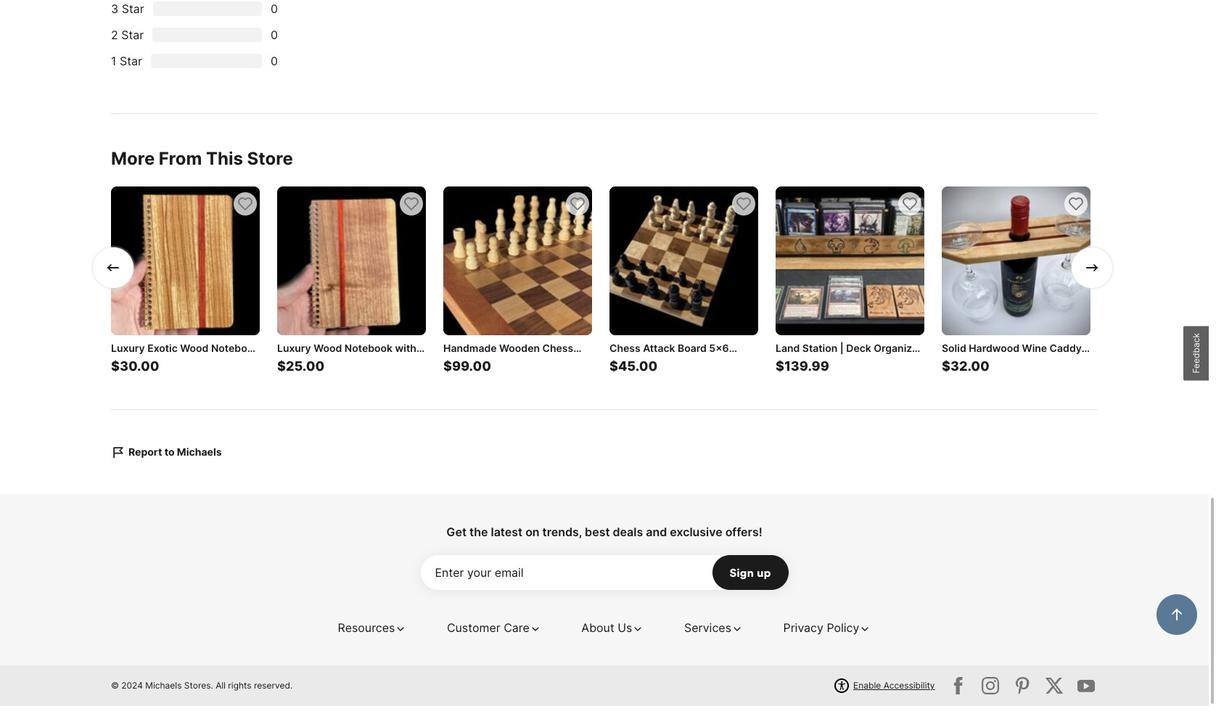 Task type: describe. For each thing, give the bounding box(es) containing it.
from
[[159, 148, 202, 169]]

all
[[216, 680, 226, 691]]

favorite image for 32.00
[[1068, 195, 1085, 213]]

0 vertical spatial tabler image
[[105, 259, 122, 276]]

michaels for 2024
[[145, 680, 182, 691]]

resources
[[338, 621, 395, 635]]

report to michaels button
[[111, 445, 222, 459]]

care
[[504, 621, 530, 635]]

more
[[111, 148, 155, 169]]

45.00
[[618, 359, 658, 374]]

get the latest on trends, best deals and exclusive offers!
[[447, 525, 763, 539]]

rights
[[228, 680, 252, 691]]

2 star
[[111, 28, 144, 42]]

best
[[585, 525, 610, 539]]

deals
[[613, 525, 643, 539]]

139.99
[[785, 359, 829, 374]]

25.00
[[286, 359, 325, 374]]

this
[[206, 148, 243, 169]]

customer care button
[[447, 619, 541, 637]]

©
[[111, 680, 119, 691]]

on
[[526, 525, 540, 539]]

$ for 139.99
[[776, 359, 785, 374]]

store
[[247, 148, 293, 169]]

resources button
[[338, 619, 407, 637]]

product name is chess attack board 5x6 maple and walnut 1.125" squares includes pieces image
[[610, 187, 758, 335]]

$ for 45.00
[[610, 359, 618, 374]]

report to michaels
[[128, 446, 222, 458]]

product name is luxury exotic wood notebook - zebrawood, african padauk, and purple heart 4x6" portable college lined page pro artist supplies image
[[111, 187, 260, 335]]

star for 2 star
[[121, 28, 144, 42]]

about us button
[[582, 619, 644, 637]]

$ for 99.00
[[443, 359, 452, 374]]

sign up
[[730, 565, 771, 580]]

0 for 1 star
[[271, 54, 278, 68]]

us
[[618, 621, 633, 635]]

offers!
[[726, 525, 763, 539]]

privacy policy
[[784, 621, 860, 635]]

0 for 3 star
[[271, 1, 278, 16]]

latest
[[491, 525, 523, 539]]

1 vertical spatial tabler image
[[111, 445, 126, 459]]

$ 30.00
[[111, 359, 159, 374]]

tabler image
[[1084, 259, 1101, 276]]

$ 32.00
[[942, 359, 990, 374]]

product name is land station | deck organizer | magic the gathering | fits cards sleeves | draft station image
[[776, 187, 925, 335]]

product name is handmade wooden chess board with pieces 11x11"  black walnut maple 1.125" squares african mahogany frame image
[[443, 187, 592, 335]]

product name is luxury wood notebook with exotic wood accent - walnut, african padauk, and purple heart 4x6" portable college lined page pro artist supplies image
[[277, 187, 426, 335]]

policy
[[827, 621, 860, 635]]

favorite image for 139.99
[[901, 195, 919, 213]]

report
[[128, 446, 162, 458]]

get
[[447, 525, 467, 539]]

exclusive
[[670, 525, 723, 539]]

3 twitter image from the left
[[1043, 674, 1066, 698]]

3
[[111, 1, 118, 16]]

privacy policy button
[[784, 619, 871, 637]]

sign up button
[[712, 555, 789, 590]]

services
[[684, 621, 732, 635]]

customer
[[447, 621, 501, 635]]

favorite image for 30.00
[[237, 195, 254, 213]]

and
[[646, 525, 667, 539]]

customer care
[[447, 621, 530, 635]]



Task type: locate. For each thing, give the bounding box(es) containing it.
© 2024 michaels stores. all rights reserved.
[[111, 680, 293, 691]]

michaels for to
[[177, 446, 222, 458]]

enable
[[854, 680, 881, 691]]

twitter image left youtube "icon"
[[1043, 674, 1066, 698]]

more from this store
[[111, 148, 293, 169]]

michaels
[[177, 446, 222, 458], [145, 680, 182, 691]]

star right 2
[[121, 28, 144, 42]]

99.00
[[452, 359, 491, 374]]

favorite image
[[569, 195, 586, 213], [735, 195, 753, 213], [1068, 195, 1085, 213]]

0 vertical spatial michaels
[[177, 446, 222, 458]]

3 $ from the left
[[443, 359, 452, 374]]

2 twitter image from the left
[[979, 674, 1002, 698]]

2 0 from the top
[[271, 28, 278, 42]]

services button
[[684, 619, 743, 637]]

2 favorite image from the left
[[403, 195, 420, 213]]

favorite image for 25.00
[[403, 195, 420, 213]]

favorite image
[[237, 195, 254, 213], [403, 195, 420, 213], [901, 195, 919, 213]]

$ 99.00
[[443, 359, 491, 374]]

star
[[122, 1, 144, 16], [121, 28, 144, 42], [120, 54, 142, 68]]

2 $ from the left
[[277, 359, 286, 374]]

1 twitter image from the left
[[947, 674, 970, 698]]

to
[[165, 446, 175, 458]]

michaels right to at the left bottom of page
[[177, 446, 222, 458]]

twitter image right accessibility
[[947, 674, 970, 698]]

4 $ from the left
[[610, 359, 618, 374]]

Enter your email field
[[421, 555, 789, 590]]

32.00
[[951, 359, 990, 374]]

2
[[111, 28, 118, 42]]

twitter image
[[1011, 674, 1034, 698]]

about
[[582, 621, 615, 635]]

3 0 from the top
[[271, 54, 278, 68]]

privacy
[[784, 621, 824, 635]]

0
[[271, 1, 278, 16], [271, 28, 278, 42], [271, 54, 278, 68]]

0 for 2 star
[[271, 28, 278, 42]]

1 star
[[111, 54, 142, 68]]

3 star
[[111, 1, 144, 16]]

$ 25.00
[[277, 359, 325, 374]]

2 favorite image from the left
[[735, 195, 753, 213]]

0 horizontal spatial favorite image
[[237, 195, 254, 213]]

$ for 32.00
[[942, 359, 951, 374]]

1 0 from the top
[[271, 1, 278, 16]]

1 favorite image from the left
[[237, 195, 254, 213]]

star for 1 star
[[120, 54, 142, 68]]

1
[[111, 54, 116, 68]]

$
[[111, 359, 120, 374], [277, 359, 286, 374], [443, 359, 452, 374], [610, 359, 618, 374], [776, 359, 785, 374], [942, 359, 951, 374]]

star right 1
[[120, 54, 142, 68]]

michaels inside "button"
[[177, 446, 222, 458]]

$ 139.99
[[776, 359, 829, 374]]

star for 3 star
[[122, 1, 144, 16]]

twitter image left twitter image
[[979, 674, 1002, 698]]

1 vertical spatial michaels
[[145, 680, 182, 691]]

1 favorite image from the left
[[569, 195, 586, 213]]

2 horizontal spatial favorite image
[[1068, 195, 1085, 213]]

sign
[[730, 565, 754, 580]]

favorite image for 99.00
[[569, 195, 586, 213]]

3 favorite image from the left
[[901, 195, 919, 213]]

favorite image for 45.00
[[735, 195, 753, 213]]

1 $ from the left
[[111, 359, 120, 374]]

1 horizontal spatial favorite image
[[735, 195, 753, 213]]

star right 3
[[122, 1, 144, 16]]

up
[[757, 565, 771, 580]]

5 $ from the left
[[776, 359, 785, 374]]

stores.
[[184, 680, 213, 691]]

product name is solid hardwood wine caddy companion | wine butler | wine bottle and glass holder | handmade | charcuterie tray image
[[942, 187, 1091, 335]]

enable accessibility
[[854, 680, 935, 691]]

0 vertical spatial star
[[122, 1, 144, 16]]

0 horizontal spatial favorite image
[[569, 195, 586, 213]]

2 vertical spatial star
[[120, 54, 142, 68]]

30.00
[[120, 359, 159, 374]]

2 vertical spatial 0
[[271, 54, 278, 68]]

the
[[470, 525, 488, 539]]

michaels right 2024
[[145, 680, 182, 691]]

youtube image
[[1075, 674, 1098, 698]]

trends,
[[543, 525, 582, 539]]

2 horizontal spatial twitter image
[[1043, 674, 1066, 698]]

1 horizontal spatial favorite image
[[403, 195, 420, 213]]

0 horizontal spatial twitter image
[[947, 674, 970, 698]]

tabler image
[[105, 259, 122, 276], [111, 445, 126, 459]]

2 horizontal spatial favorite image
[[901, 195, 919, 213]]

3 favorite image from the left
[[1068, 195, 1085, 213]]

2024
[[121, 680, 143, 691]]

0 vertical spatial 0
[[271, 1, 278, 16]]

about us
[[582, 621, 633, 635]]

twitter image
[[947, 674, 970, 698], [979, 674, 1002, 698], [1043, 674, 1066, 698]]

accessibility
[[884, 680, 935, 691]]

$ 45.00
[[610, 359, 658, 374]]

1 vertical spatial star
[[121, 28, 144, 42]]

reserved.
[[254, 680, 293, 691]]

1 vertical spatial 0
[[271, 28, 278, 42]]

$ for 25.00
[[277, 359, 286, 374]]

$ for 30.00
[[111, 359, 120, 374]]

1 horizontal spatial twitter image
[[979, 674, 1002, 698]]

6 $ from the left
[[942, 359, 951, 374]]



Task type: vqa. For each thing, say whether or not it's contained in the screenshot.
1st PM
no



